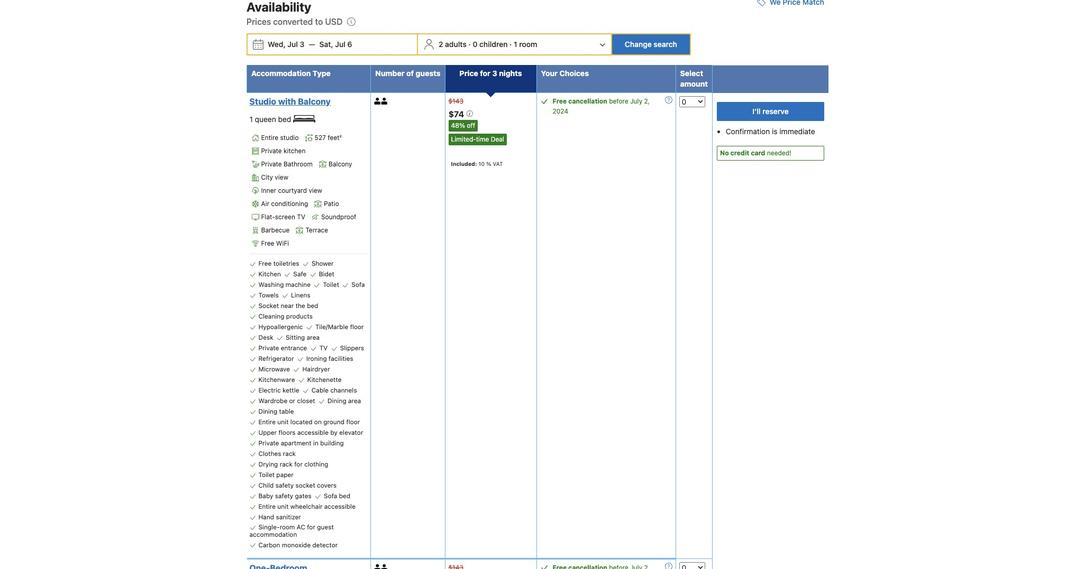 Task type: describe. For each thing, give the bounding box(es) containing it.
cleaning
[[258, 313, 284, 321]]

unit for wheelchair
[[277, 503, 289, 511]]

studio with balcony
[[249, 97, 331, 106]]

occupancy image for more details on meals and payment options image
[[374, 565, 381, 570]]

bidet
[[319, 271, 334, 279]]

limited-
[[451, 136, 476, 144]]

included: 10 % vat
[[451, 161, 503, 167]]

private for private bathroom
[[261, 161, 282, 168]]

socket
[[296, 482, 315, 490]]

0 vertical spatial view
[[275, 174, 288, 182]]

children
[[479, 40, 508, 49]]

closet
[[297, 398, 315, 406]]

$143
[[448, 97, 463, 105]]

choices
[[560, 69, 589, 78]]

free cancellation
[[553, 97, 607, 105]]

toiletries
[[273, 260, 299, 268]]

monoxide
[[282, 542, 311, 550]]

2,
[[644, 97, 650, 105]]

1 queen bed
[[249, 115, 293, 124]]

number of guests
[[375, 69, 441, 78]]

1 · from the left
[[469, 40, 471, 49]]

credit
[[731, 149, 749, 157]]

tile/marble floor
[[315, 323, 364, 331]]

no credit card needed!
[[720, 149, 792, 157]]

prices
[[247, 17, 271, 26]]

entire for entire studio
[[261, 134, 278, 142]]

2024
[[553, 107, 568, 115]]

entrance
[[281, 345, 307, 353]]

—
[[309, 40, 315, 49]]

hand
[[258, 514, 274, 522]]

accommodation type
[[251, 69, 331, 78]]

deal
[[491, 136, 504, 144]]

more details on meals and payment options image
[[665, 563, 672, 570]]

single-
[[258, 524, 280, 532]]

area for dining area
[[348, 398, 361, 406]]

free for free wifi
[[261, 240, 274, 248]]

inner courtyard view
[[261, 187, 322, 195]]

527 feet²
[[315, 134, 342, 142]]

1 horizontal spatial bed
[[307, 302, 318, 310]]

ac
[[297, 524, 305, 532]]

slippers
[[340, 345, 364, 353]]

2 · from the left
[[510, 40, 512, 49]]

dining area
[[328, 398, 361, 406]]

2 adults · 0 children · 1 room button
[[419, 34, 610, 54]]

sofa for sofa
[[352, 281, 365, 289]]

wifi
[[276, 240, 289, 248]]

desk
[[258, 334, 273, 342]]

free for free cancellation
[[553, 97, 567, 105]]

2
[[439, 40, 443, 49]]

select amount
[[680, 69, 708, 88]]

accommodation
[[251, 69, 311, 78]]

$74
[[448, 109, 466, 119]]

city view
[[261, 174, 288, 182]]

room inside single-room ac for guest accommodation
[[280, 524, 295, 532]]

48% off
[[451, 122, 475, 130]]

sofa for sofa bed
[[324, 493, 337, 501]]

1 vertical spatial 1
[[249, 115, 253, 124]]

1 horizontal spatial tv
[[319, 345, 328, 353]]

studio with balcony link
[[249, 96, 365, 107]]

machine
[[286, 281, 311, 289]]

type
[[313, 69, 331, 78]]

washing machine
[[258, 281, 311, 289]]

dining table
[[258, 408, 294, 416]]

barbecue
[[261, 227, 290, 235]]

0 vertical spatial floor
[[350, 323, 364, 331]]

safety for baby
[[275, 493, 293, 501]]

2 adults · 0 children · 1 room
[[439, 40, 537, 49]]

0 vertical spatial for
[[480, 69, 491, 78]]

6
[[347, 40, 352, 49]]

private for private kitchen
[[261, 147, 282, 155]]

table
[[279, 408, 294, 416]]

safe
[[293, 271, 307, 279]]

toilet for toilet
[[323, 281, 339, 289]]

electric
[[258, 387, 281, 395]]

0 vertical spatial balcony
[[298, 97, 331, 106]]

rack for clothes
[[283, 450, 296, 458]]

entire unit located on ground floor
[[258, 419, 360, 427]]

studio
[[280, 134, 299, 142]]

paper
[[276, 472, 294, 480]]

kitchen
[[258, 271, 281, 279]]

clothes rack
[[258, 450, 296, 458]]

converted
[[273, 17, 313, 26]]

private for private entrance
[[258, 345, 279, 353]]

private kitchen
[[261, 147, 306, 155]]

upper floors accessible by elevator
[[258, 429, 363, 437]]

dining for dining area
[[328, 398, 346, 406]]

room inside dropdown button
[[519, 40, 537, 49]]

kitchen
[[284, 147, 306, 155]]

private for private apartment in building
[[258, 440, 279, 448]]

number
[[375, 69, 405, 78]]

your
[[541, 69, 558, 78]]

0
[[473, 40, 478, 49]]

amount
[[680, 79, 708, 88]]

0 horizontal spatial for
[[294, 461, 303, 469]]

unit for located
[[277, 419, 289, 427]]

3 for for
[[492, 69, 497, 78]]

sitting area
[[286, 334, 320, 342]]

needed!
[[767, 149, 792, 157]]

cleaning products
[[258, 313, 313, 321]]

527
[[315, 134, 326, 142]]

city
[[261, 174, 273, 182]]

free for free toiletries
[[258, 260, 272, 268]]

wardrobe or closet
[[258, 398, 315, 406]]

price for 3 nights
[[460, 69, 522, 78]]

1 inside dropdown button
[[514, 40, 517, 49]]

0 vertical spatial tv
[[297, 213, 305, 221]]

refrigerator
[[258, 355, 294, 363]]

your choices
[[541, 69, 589, 78]]



Task type: locate. For each thing, give the bounding box(es) containing it.
shower
[[312, 260, 334, 268]]

0 vertical spatial dining
[[328, 398, 346, 406]]

1 horizontal spatial jul
[[335, 40, 346, 49]]

carbon
[[258, 542, 280, 550]]

entire for entire unit located on ground floor
[[258, 419, 276, 427]]

0 horizontal spatial sofa
[[324, 493, 337, 501]]

drying
[[258, 461, 278, 469]]

0 horizontal spatial 1
[[249, 115, 253, 124]]

toilet paper
[[258, 472, 294, 480]]

microwave
[[258, 366, 290, 374]]

1 vertical spatial accessible
[[324, 503, 356, 511]]

safety for child
[[276, 482, 294, 490]]

hand sanitizer
[[258, 514, 301, 522]]

bed right the 'the'
[[307, 302, 318, 310]]

single-room ac for guest accommodation
[[249, 524, 334, 539]]

3
[[300, 40, 305, 49], [492, 69, 497, 78]]

limited-time deal. you're getting a reduced rate because this property has a limited-time deal running. these deals only last up to 48 hours.. element
[[448, 134, 507, 146]]

entire unit wheelchair accessible
[[258, 503, 356, 511]]

dining for dining table
[[258, 408, 277, 416]]

1 vertical spatial unit
[[277, 503, 289, 511]]

sitting
[[286, 334, 305, 342]]

private up clothes
[[258, 440, 279, 448]]

accessible down the sofa bed
[[324, 503, 356, 511]]

jul right wed,
[[288, 40, 298, 49]]

baby safety gates
[[258, 493, 312, 501]]

3 left —
[[300, 40, 305, 49]]

vat
[[493, 161, 503, 167]]

no
[[720, 149, 729, 157]]

1 horizontal spatial toilet
[[323, 281, 339, 289]]

1 vertical spatial dining
[[258, 408, 277, 416]]

area down "channels"
[[348, 398, 361, 406]]

immediate
[[780, 127, 815, 136]]

· left 0
[[469, 40, 471, 49]]

for right price in the left top of the page
[[480, 69, 491, 78]]

48%
[[451, 122, 465, 130]]

for inside single-room ac for guest accommodation
[[307, 524, 315, 532]]

1 vertical spatial balcony
[[329, 161, 352, 168]]

elevator
[[339, 429, 363, 437]]

2 unit from the top
[[277, 503, 289, 511]]

change search button
[[612, 34, 690, 54]]

sofa down covers
[[324, 493, 337, 501]]

1 vertical spatial sofa
[[324, 493, 337, 501]]

rack
[[283, 450, 296, 458], [280, 461, 293, 469]]

entire up hand
[[258, 503, 276, 511]]

view right courtyard
[[309, 187, 322, 195]]

2 vertical spatial free
[[258, 260, 272, 268]]

upper
[[258, 429, 277, 437]]

1 vertical spatial view
[[309, 187, 322, 195]]

sat,
[[319, 40, 333, 49]]

2 vertical spatial for
[[307, 524, 315, 532]]

soundproof
[[321, 213, 356, 221]]

for right ac at the bottom left
[[307, 524, 315, 532]]

toilet for toilet paper
[[258, 472, 275, 480]]

3 left nights
[[492, 69, 497, 78]]

sofa up tile/marble floor
[[352, 281, 365, 289]]

on
[[314, 419, 322, 427]]

0 vertical spatial bed
[[278, 115, 291, 124]]

2 vertical spatial bed
[[339, 493, 350, 501]]

wed, jul 3 — sat, jul 6
[[268, 40, 352, 49]]

area for sitting area
[[307, 334, 320, 342]]

free up 2024
[[553, 97, 567, 105]]

bed up entire unit wheelchair accessible
[[339, 493, 350, 501]]

studio
[[249, 97, 276, 106]]

1 vertical spatial bed
[[307, 302, 318, 310]]

entire for entire unit wheelchair accessible
[[258, 503, 276, 511]]

0 vertical spatial area
[[307, 334, 320, 342]]

0 horizontal spatial 3
[[300, 40, 305, 49]]

entire studio
[[261, 134, 299, 142]]

0 vertical spatial sofa
[[352, 281, 365, 289]]

safety down paper
[[276, 482, 294, 490]]

1 vertical spatial free
[[261, 240, 274, 248]]

0 vertical spatial unit
[[277, 419, 289, 427]]

free up kitchen
[[258, 260, 272, 268]]

0 vertical spatial occupancy image
[[374, 98, 381, 105]]

gates
[[295, 493, 312, 501]]

queen
[[255, 115, 276, 124]]

unit
[[277, 419, 289, 427], [277, 503, 289, 511]]

cancellation
[[568, 97, 607, 105]]

toilet down bidet at the top left
[[323, 281, 339, 289]]

2 jul from the left
[[335, 40, 346, 49]]

0 vertical spatial accessible
[[297, 429, 329, 437]]

1 horizontal spatial area
[[348, 398, 361, 406]]

1 vertical spatial area
[[348, 398, 361, 406]]

dining down wardrobe
[[258, 408, 277, 416]]

balcony down feet²
[[329, 161, 352, 168]]

sanitizer
[[276, 514, 301, 522]]

1 right children
[[514, 40, 517, 49]]

room down the sanitizer
[[280, 524, 295, 532]]

private down desk
[[258, 345, 279, 353]]

private bathroom
[[261, 161, 313, 168]]

bed down the with
[[278, 115, 291, 124]]

ironing
[[306, 355, 327, 363]]

dining down cable channels
[[328, 398, 346, 406]]

free left wifi
[[261, 240, 274, 248]]

tv up ironing facilities
[[319, 345, 328, 353]]

unit down table at the bottom left of the page
[[277, 419, 289, 427]]

occupancy image for more details on meals and payment options icon
[[374, 98, 381, 105]]

terrace
[[306, 227, 328, 235]]

select
[[680, 69, 703, 78]]

located
[[290, 419, 312, 427]]

time
[[476, 136, 489, 144]]

0 vertical spatial entire
[[261, 134, 278, 142]]

conditioning
[[271, 200, 308, 208]]

floor up slippers
[[350, 323, 364, 331]]

0 vertical spatial free
[[553, 97, 567, 105]]

0 vertical spatial 1
[[514, 40, 517, 49]]

0 horizontal spatial room
[[280, 524, 295, 532]]

floors
[[279, 429, 296, 437]]

entire up upper
[[258, 419, 276, 427]]

area right "sitting"
[[307, 334, 320, 342]]

2 occupancy image from the top
[[374, 565, 381, 570]]

sofa bed
[[324, 493, 350, 501]]

courtyard
[[278, 187, 307, 195]]

products
[[286, 313, 313, 321]]

apartment
[[281, 440, 311, 448]]

july
[[630, 97, 642, 105]]

0 horizontal spatial view
[[275, 174, 288, 182]]

0 horizontal spatial tv
[[297, 213, 305, 221]]

1 vertical spatial safety
[[275, 493, 293, 501]]

building
[[320, 440, 344, 448]]

3 for jul
[[300, 40, 305, 49]]

0 horizontal spatial jul
[[288, 40, 298, 49]]

safety down the child safety socket covers
[[275, 493, 293, 501]]

· right children
[[510, 40, 512, 49]]

occupancy image
[[374, 98, 381, 105], [374, 565, 381, 570]]

1 left queen
[[249, 115, 253, 124]]

0 horizontal spatial ·
[[469, 40, 471, 49]]

kitchenette
[[307, 376, 342, 384]]

private down entire studio
[[261, 147, 282, 155]]

more details on meals and payment options image
[[665, 96, 672, 104]]

1 vertical spatial entire
[[258, 419, 276, 427]]

1 vertical spatial toilet
[[258, 472, 275, 480]]

1 horizontal spatial ·
[[510, 40, 512, 49]]

0 horizontal spatial dining
[[258, 408, 277, 416]]

2 horizontal spatial bed
[[339, 493, 350, 501]]

1 vertical spatial room
[[280, 524, 295, 532]]

tv right screen
[[297, 213, 305, 221]]

included:
[[451, 161, 477, 167]]

off
[[467, 122, 475, 130]]

confirmation
[[726, 127, 770, 136]]

occupancy image for occupancy icon corresponding to more details on meals and payment options image
[[381, 565, 388, 570]]

bathroom
[[284, 161, 313, 168]]

i'll reserve button
[[717, 102, 824, 121]]

facilities
[[329, 355, 353, 363]]

1 vertical spatial floor
[[346, 419, 360, 427]]

for
[[480, 69, 491, 78], [294, 461, 303, 469], [307, 524, 315, 532]]

child safety socket covers
[[258, 482, 337, 490]]

near
[[281, 302, 294, 310]]

0 vertical spatial rack
[[283, 450, 296, 458]]

tv
[[297, 213, 305, 221], [319, 345, 328, 353]]

floor
[[350, 323, 364, 331], [346, 419, 360, 427]]

air conditioning
[[261, 200, 308, 208]]

balcony right the with
[[298, 97, 331, 106]]

accessible up in
[[297, 429, 329, 437]]

private up the city view
[[261, 161, 282, 168]]

ground
[[323, 419, 345, 427]]

view
[[275, 174, 288, 182], [309, 187, 322, 195]]

change search
[[625, 40, 677, 49]]

1 occupancy image from the top
[[374, 98, 381, 105]]

floor up elevator
[[346, 419, 360, 427]]

price
[[460, 69, 478, 78]]

towels
[[258, 292, 279, 300]]

limited-time deal
[[451, 136, 504, 144]]

occupancy image for occupancy icon corresponding to more details on meals and payment options icon
[[381, 98, 388, 105]]

room up nights
[[519, 40, 537, 49]]

1 vertical spatial rack
[[280, 461, 293, 469]]

rack for drying
[[280, 461, 293, 469]]

0 horizontal spatial bed
[[278, 115, 291, 124]]

1 vertical spatial 3
[[492, 69, 497, 78]]

guests
[[416, 69, 441, 78]]

0 vertical spatial room
[[519, 40, 537, 49]]

1 horizontal spatial sofa
[[352, 281, 365, 289]]

2 occupancy image from the top
[[381, 565, 388, 570]]

before
[[609, 97, 629, 105]]

1 horizontal spatial dining
[[328, 398, 346, 406]]

rack up drying rack for clothing
[[283, 450, 296, 458]]

1 jul from the left
[[288, 40, 298, 49]]

view down private bathroom
[[275, 174, 288, 182]]

1 horizontal spatial 1
[[514, 40, 517, 49]]

jul left 6
[[335, 40, 346, 49]]

guest
[[317, 524, 334, 532]]

screen
[[275, 213, 295, 221]]

hairdryer
[[302, 366, 330, 374]]

rack up paper
[[280, 461, 293, 469]]

2 vertical spatial entire
[[258, 503, 276, 511]]

baby
[[258, 493, 273, 501]]

1 vertical spatial for
[[294, 461, 303, 469]]

kitchenware
[[258, 376, 295, 384]]

0 vertical spatial 3
[[300, 40, 305, 49]]

feet²
[[328, 134, 342, 142]]

kettle
[[283, 387, 299, 395]]

for left clothing
[[294, 461, 303, 469]]

0 vertical spatial safety
[[276, 482, 294, 490]]

safety
[[276, 482, 294, 490], [275, 493, 293, 501]]

of
[[406, 69, 414, 78]]

entire down the 1 queen bed
[[261, 134, 278, 142]]

1 vertical spatial occupancy image
[[381, 565, 388, 570]]

0 horizontal spatial area
[[307, 334, 320, 342]]

free
[[553, 97, 567, 105], [261, 240, 274, 248], [258, 260, 272, 268]]

1 unit from the top
[[277, 419, 289, 427]]

clothes
[[258, 450, 281, 458]]

1 horizontal spatial 3
[[492, 69, 497, 78]]

toilet up child
[[258, 472, 275, 480]]

2 horizontal spatial for
[[480, 69, 491, 78]]

unit down baby safety gates
[[277, 503, 289, 511]]

drying rack for clothing
[[258, 461, 328, 469]]

1 horizontal spatial for
[[307, 524, 315, 532]]

1 horizontal spatial room
[[519, 40, 537, 49]]

sat, jul 6 button
[[315, 35, 356, 54]]

1 horizontal spatial view
[[309, 187, 322, 195]]

1 vertical spatial tv
[[319, 345, 328, 353]]

0 horizontal spatial toilet
[[258, 472, 275, 480]]

1 vertical spatial occupancy image
[[374, 565, 381, 570]]

occupancy image
[[381, 98, 388, 105], [381, 565, 388, 570]]

0 vertical spatial occupancy image
[[381, 98, 388, 105]]

48% off. you're getting a reduced rate because this property is offering a discount.. element
[[448, 120, 478, 132]]

0 vertical spatial toilet
[[323, 281, 339, 289]]

1 occupancy image from the top
[[381, 98, 388, 105]]



Task type: vqa. For each thing, say whether or not it's contained in the screenshot.
Studio With Balcony
yes



